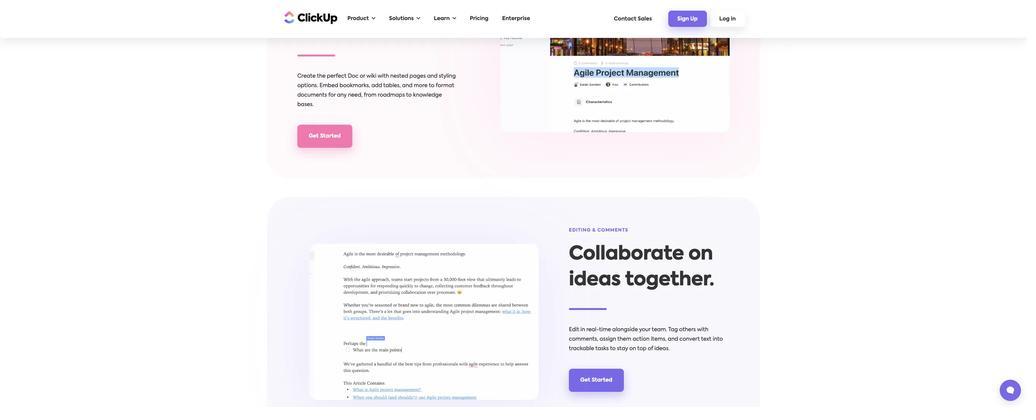 Task type: describe. For each thing, give the bounding box(es) containing it.
any
[[337, 92, 347, 98]]

them
[[617, 337, 631, 342]]

with inside create the perfect doc or wiki with nested pages and styling options. embed bookmarks, add tables, and more to format documents for any need, from roadmaps to knowledge bases.
[[378, 73, 389, 79]]

of
[[648, 346, 653, 351]]

the
[[317, 73, 326, 79]]

solutions
[[389, 16, 414, 21]]

nested
[[390, 73, 408, 79]]

learn button
[[430, 11, 460, 27]]

bases.
[[297, 102, 314, 107]]

0 vertical spatial to
[[429, 83, 435, 88]]

trackable
[[569, 346, 594, 351]]

real-
[[586, 327, 599, 332]]

format
[[436, 83, 454, 88]]

sign
[[677, 16, 689, 22]]

edit
[[569, 327, 579, 332]]

sales
[[638, 16, 652, 21]]

product
[[347, 16, 369, 21]]

on inside collaborate on ideas together.
[[689, 245, 713, 264]]

comments
[[597, 228, 628, 233]]

started for documents
[[320, 133, 341, 139]]

need,
[[348, 92, 363, 98]]

get for edit in real-time alongside your team. tag others with comments, assign them action items, and convert text into trackable tasks to stay on top of ideas.
[[580, 378, 590, 383]]

tag
[[668, 327, 678, 332]]

collaborate on ideas together.
[[569, 245, 714, 290]]

contact sales button
[[610, 12, 656, 25]]

1 vertical spatial and
[[402, 83, 413, 88]]

with inside edit in real-time alongside your team. tag others with comments, assign them action items, and convert text into trackable tasks to stay on top of ideas.
[[697, 327, 708, 332]]

into
[[713, 337, 723, 342]]

documents
[[297, 92, 327, 98]]

wiki
[[366, 73, 376, 79]]

text
[[701, 337, 712, 342]]

get started for tasks
[[580, 378, 612, 383]]

create
[[297, 73, 316, 79]]

learn
[[434, 16, 450, 21]]

log
[[719, 16, 730, 22]]

tables,
[[383, 83, 401, 88]]

product button
[[344, 11, 379, 27]]

action
[[633, 337, 650, 342]]

get started button for documents
[[297, 125, 352, 148]]

convert
[[680, 337, 700, 342]]

edit in real-time alongside your team. tag others with comments, assign them action items, and convert text into trackable tasks to stay on top of ideas.
[[569, 327, 723, 351]]

knowledge
[[413, 92, 442, 98]]

bookmarks,
[[340, 83, 370, 88]]

create the perfect doc or wiki with nested pages and styling options. embed bookmarks, add tables, and more to format documents for any need, from roadmaps to knowledge bases.
[[297, 73, 456, 107]]

add
[[371, 83, 382, 88]]

from
[[364, 92, 377, 98]]

more
[[414, 83, 428, 88]]

on inside edit in real-time alongside your team. tag others with comments, assign them action items, and convert text into trackable tasks to stay on top of ideas.
[[629, 346, 636, 351]]

to inside edit in real-time alongside your team. tag others with comments, assign them action items, and convert text into trackable tasks to stay on top of ideas.
[[610, 346, 616, 351]]

alongside
[[612, 327, 638, 332]]

comments,
[[569, 337, 598, 342]]

contact sales
[[614, 16, 652, 21]]

contact
[[614, 16, 636, 21]]

collaborate
[[569, 245, 684, 264]]



Task type: locate. For each thing, give the bounding box(es) containing it.
2 vertical spatial to
[[610, 346, 616, 351]]

0 vertical spatial get
[[309, 133, 319, 139]]

or
[[360, 73, 365, 79]]

in for log
[[731, 16, 736, 22]]

to up knowledge
[[429, 83, 435, 88]]

ideas.
[[654, 346, 670, 351]]

tasks
[[595, 346, 609, 351]]

1 horizontal spatial started
[[592, 378, 612, 383]]

1 vertical spatial to
[[406, 92, 412, 98]]

and down the tag
[[668, 337, 678, 342]]

1 vertical spatial with
[[697, 327, 708, 332]]

in
[[731, 16, 736, 22], [581, 327, 585, 332]]

and inside edit in real-time alongside your team. tag others with comments, assign them action items, and convert text into trackable tasks to stay on top of ideas.
[[668, 337, 678, 342]]

1 vertical spatial started
[[592, 378, 612, 383]]

1 vertical spatial get
[[580, 378, 590, 383]]

get for create the perfect doc or wiki with nested pages and styling options. embed bookmarks, add tables, and more to format documents for any need, from roadmaps to knowledge bases.
[[309, 133, 319, 139]]

together.
[[625, 271, 714, 290]]

to
[[429, 83, 435, 88], [406, 92, 412, 98], [610, 346, 616, 351]]

enterprise
[[502, 16, 530, 21]]

in for edit
[[581, 327, 585, 332]]

team.
[[652, 327, 667, 332]]

0 horizontal spatial on
[[629, 346, 636, 351]]

clickup image
[[282, 10, 338, 24]]

0 horizontal spatial get started button
[[297, 125, 352, 148]]

editing & comments
[[569, 228, 628, 233]]

time
[[599, 327, 611, 332]]

for
[[328, 92, 336, 98]]

0 vertical spatial and
[[427, 73, 438, 79]]

get started button down bases.
[[297, 125, 352, 148]]

2 horizontal spatial and
[[668, 337, 678, 342]]

editing
[[569, 228, 591, 233]]

1 vertical spatial in
[[581, 327, 585, 332]]

1 vertical spatial get started button
[[569, 369, 624, 392]]

your
[[639, 327, 651, 332]]

get started button for tasks
[[569, 369, 624, 392]]

0 horizontal spatial and
[[402, 83, 413, 88]]

2 vertical spatial and
[[668, 337, 678, 342]]

with up add
[[378, 73, 389, 79]]

get
[[309, 133, 319, 139], [580, 378, 590, 383]]

pricing
[[470, 16, 489, 21]]

0 horizontal spatial started
[[320, 133, 341, 139]]

get started
[[309, 133, 341, 139], [580, 378, 612, 383]]

get started button down tasks
[[569, 369, 624, 392]]

in right "log"
[[731, 16, 736, 22]]

sign up
[[677, 16, 698, 22]]

with
[[378, 73, 389, 79], [697, 327, 708, 332]]

0 vertical spatial on
[[689, 245, 713, 264]]

2 horizontal spatial to
[[610, 346, 616, 351]]

stay
[[617, 346, 628, 351]]

up
[[690, 16, 698, 22]]

1 horizontal spatial get started button
[[569, 369, 624, 392]]

started for tasks
[[592, 378, 612, 383]]

doc
[[348, 73, 359, 79]]

1 horizontal spatial and
[[427, 73, 438, 79]]

styling
[[439, 73, 456, 79]]

get started for documents
[[309, 133, 341, 139]]

and right the pages
[[427, 73, 438, 79]]

0 vertical spatial in
[[731, 16, 736, 22]]

0 horizontal spatial get started
[[309, 133, 341, 139]]

1 vertical spatial get started
[[580, 378, 612, 383]]

and
[[427, 73, 438, 79], [402, 83, 413, 88], [668, 337, 678, 342]]

1 horizontal spatial get started
[[580, 378, 612, 383]]

assign
[[600, 337, 616, 342]]

started
[[320, 133, 341, 139], [592, 378, 612, 383]]

ideas
[[569, 271, 621, 290]]

perfect
[[327, 73, 347, 79]]

in inside edit in real-time alongside your team. tag others with comments, assign them action items, and convert text into trackable tasks to stay on top of ideas.
[[581, 327, 585, 332]]

solutions button
[[385, 11, 424, 27]]

1 horizontal spatial get
[[580, 378, 590, 383]]

enterprise link
[[498, 11, 534, 27]]

0 horizontal spatial in
[[581, 327, 585, 332]]

sign up button
[[668, 11, 707, 27]]

log in link
[[710, 11, 745, 27]]

0 vertical spatial get started button
[[297, 125, 352, 148]]

pages
[[410, 73, 426, 79]]

items,
[[651, 337, 667, 342]]

get started down bases.
[[309, 133, 341, 139]]

0 horizontal spatial to
[[406, 92, 412, 98]]

pricing link
[[466, 11, 492, 27]]

in right edit
[[581, 327, 585, 332]]

1 horizontal spatial with
[[697, 327, 708, 332]]

embed
[[320, 83, 338, 88]]

&
[[592, 228, 596, 233]]

others
[[679, 327, 696, 332]]

with up "text"
[[697, 327, 708, 332]]

options.
[[297, 83, 318, 88]]

0 horizontal spatial get
[[309, 133, 319, 139]]

get down bases.
[[309, 133, 319, 139]]

1 vertical spatial on
[[629, 346, 636, 351]]

0 vertical spatial get started
[[309, 133, 341, 139]]

0 vertical spatial started
[[320, 133, 341, 139]]

1 horizontal spatial on
[[689, 245, 713, 264]]

get started button
[[297, 125, 352, 148], [569, 369, 624, 392]]

0 vertical spatial with
[[378, 73, 389, 79]]

on
[[689, 245, 713, 264], [629, 346, 636, 351]]

to right roadmaps
[[406, 92, 412, 98]]

and down nested
[[402, 83, 413, 88]]

roadmaps
[[378, 92, 405, 98]]

0 horizontal spatial with
[[378, 73, 389, 79]]

top
[[637, 346, 647, 351]]

get down trackable
[[580, 378, 590, 383]]

to left stay
[[610, 346, 616, 351]]

1 horizontal spatial to
[[429, 83, 435, 88]]

get started down tasks
[[580, 378, 612, 383]]

1 horizontal spatial in
[[731, 16, 736, 22]]

log in
[[719, 16, 736, 22]]



Task type: vqa. For each thing, say whether or not it's contained in the screenshot.
ideas
yes



